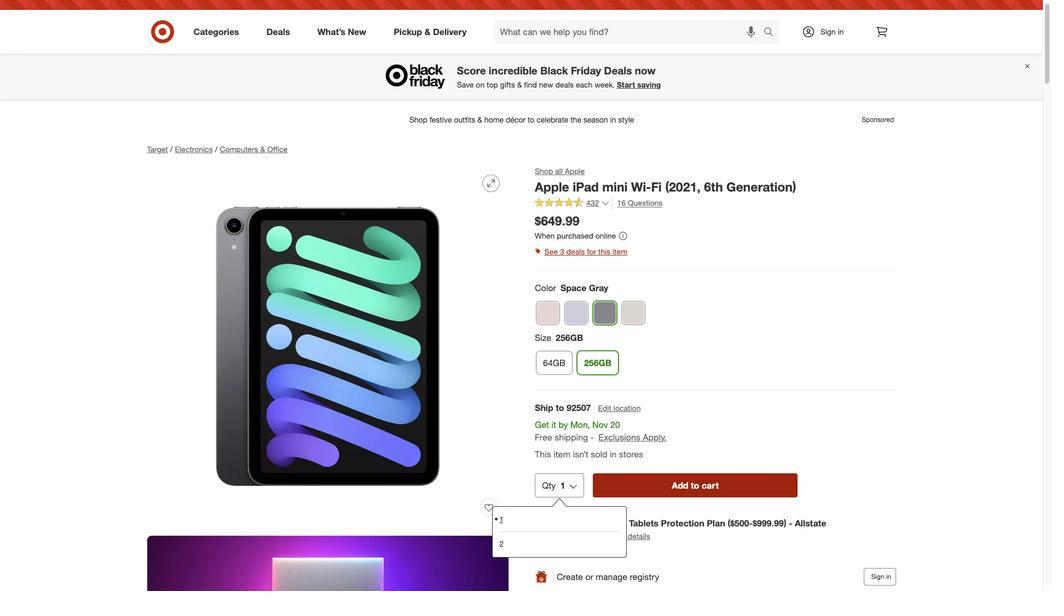 Task type: describe. For each thing, give the bounding box(es) containing it.
start
[[617, 80, 635, 89]]

sign inside "link"
[[821, 27, 836, 36]]

plan
[[707, 518, 725, 529]]

image gallery element
[[147, 166, 508, 591]]

protection
[[661, 518, 704, 529]]

purple image
[[565, 302, 588, 325]]

by
[[558, 419, 568, 430]]

0 vertical spatial 256gb
[[556, 332, 583, 343]]

2 link
[[499, 532, 620, 557]]

1 vertical spatial deals
[[567, 247, 585, 256]]

0 vertical spatial see
[[545, 247, 558, 256]]

$129.00
[[561, 532, 588, 541]]

1 2
[[499, 515, 503, 549]]

size 256gb
[[535, 332, 583, 343]]

edit
[[598, 403, 611, 413]]

see plan details button
[[595, 531, 650, 542]]

1 link
[[499, 507, 620, 532]]

group containing size
[[534, 332, 896, 379]]

0 vertical spatial apple
[[565, 166, 585, 176]]

new
[[348, 26, 366, 37]]

in inside "link"
[[838, 27, 844, 36]]

wi-
[[631, 179, 651, 194]]

allstate
[[795, 518, 826, 529]]

search
[[759, 27, 785, 38]]

pink image
[[536, 302, 559, 325]]

edit location button
[[597, 402, 641, 414]]

256gb link
[[577, 351, 618, 375]]

when
[[535, 231, 555, 241]]

- for $999.99)
[[789, 518, 792, 529]]

online
[[595, 231, 616, 241]]

details
[[628, 532, 650, 541]]

edit location
[[598, 403, 641, 413]]

exclusions apply. link
[[598, 432, 666, 443]]

what's new link
[[308, 20, 380, 44]]

see inside 2 year premium tablets protection plan ($500-$999.99) - allstate $129.00 · see plan details
[[595, 532, 609, 541]]

0 vertical spatial item
[[613, 247, 628, 256]]

stores
[[619, 449, 643, 460]]

color space gray
[[535, 283, 608, 294]]

ship to 92507
[[535, 402, 591, 413]]

categories link
[[184, 20, 253, 44]]

premium
[[589, 518, 626, 529]]

432
[[586, 198, 599, 208]]

pickup & delivery
[[394, 26, 467, 37]]

432 link
[[535, 197, 610, 210]]

tablets
[[629, 518, 658, 529]]

delivery
[[433, 26, 467, 37]]

shipping
[[554, 432, 588, 443]]

on
[[476, 80, 485, 89]]

1 horizontal spatial &
[[425, 26, 431, 37]]

qty
[[542, 480, 556, 491]]

purchased
[[557, 231, 593, 241]]

all
[[555, 166, 562, 176]]

& inside score incredible black friday deals now save on top gifts & find new deals each week. start saving
[[517, 80, 522, 89]]

score incredible black friday deals now save on top gifts & find new deals each week. start saving
[[457, 64, 661, 89]]

deals inside score incredible black friday deals now save on top gifts & find new deals each week. start saving
[[604, 64, 632, 77]]

- for shipping
[[590, 432, 594, 443]]

friday
[[571, 64, 601, 77]]

this
[[598, 247, 611, 256]]

deals link
[[257, 20, 304, 44]]

sign in button
[[864, 568, 896, 586]]

black
[[540, 64, 568, 77]]

0 horizontal spatial &
[[260, 145, 265, 154]]

target / electronics / computers & office
[[147, 145, 288, 154]]

it
[[551, 419, 556, 430]]

week.
[[595, 80, 615, 89]]

top
[[487, 80, 498, 89]]

this
[[535, 449, 551, 460]]

0 horizontal spatial item
[[553, 449, 570, 460]]

to for 92507
[[556, 402, 564, 413]]

add to cart
[[672, 480, 719, 491]]

starlight image
[[622, 302, 645, 325]]

save
[[457, 80, 474, 89]]

what's new
[[317, 26, 366, 37]]

16 questions link
[[612, 197, 662, 209]]

exclusions
[[598, 432, 640, 443]]

search button
[[759, 20, 785, 46]]

shop
[[535, 166, 553, 176]]

mon,
[[570, 419, 590, 430]]

in inside button
[[886, 573, 891, 581]]

add
[[672, 480, 688, 491]]

see 3 deals for this item
[[545, 247, 628, 256]]

sign inside button
[[871, 573, 884, 581]]

0 horizontal spatial 1
[[499, 515, 503, 524]]

0 vertical spatial deals
[[267, 26, 290, 37]]

$649.99
[[535, 213, 579, 228]]

target link
[[147, 145, 168, 154]]

(2021,
[[665, 179, 700, 194]]

what's
[[317, 26, 345, 37]]

saving
[[637, 80, 661, 89]]



Task type: vqa. For each thing, say whether or not it's contained in the screenshot.
a to the left
no



Task type: locate. For each thing, give the bounding box(es) containing it.
$999.99)
[[753, 518, 786, 529]]

fi
[[651, 179, 662, 194]]

create or manage registry
[[557, 572, 659, 583]]

plan
[[611, 532, 625, 541]]

3
[[560, 247, 564, 256]]

1 horizontal spatial in
[[838, 27, 844, 36]]

apply.
[[643, 432, 666, 443]]

1 vertical spatial sign in
[[871, 573, 891, 581]]

1 vertical spatial &
[[517, 80, 522, 89]]

questions
[[628, 198, 662, 207]]

1 horizontal spatial 1
[[560, 480, 565, 491]]

0 vertical spatial to
[[556, 402, 564, 413]]

item
[[613, 247, 628, 256], [553, 449, 570, 460]]

0 vertical spatial 1
[[560, 480, 565, 491]]

categories
[[194, 26, 239, 37]]

92507
[[566, 402, 591, 413]]

2 year premium tablets protection plan ($500-$999.99) - allstate $129.00 · see plan details
[[561, 518, 826, 542]]

0 horizontal spatial 256gb
[[556, 332, 583, 343]]

now
[[635, 64, 656, 77]]

to right add
[[691, 480, 699, 491]]

location
[[613, 403, 641, 413]]

manage
[[596, 572, 627, 583]]

in
[[838, 27, 844, 36], [610, 449, 616, 460], [886, 573, 891, 581]]

&
[[425, 26, 431, 37], [517, 80, 522, 89], [260, 145, 265, 154]]

2
[[561, 518, 566, 529], [499, 540, 503, 549]]

- left allstate
[[789, 518, 792, 529]]

to right ship
[[556, 402, 564, 413]]

1 vertical spatial in
[[610, 449, 616, 460]]

& left the find
[[517, 80, 522, 89]]

computers & office link
[[220, 145, 288, 154]]

deals down black
[[555, 80, 574, 89]]

- inside the get it by mon, nov 20 free shipping - exclusions apply.
[[590, 432, 594, 443]]

this item isn't sold in stores
[[535, 449, 643, 460]]

ship
[[535, 402, 553, 413]]

1 / from the left
[[170, 145, 173, 154]]

1 horizontal spatial -
[[789, 518, 792, 529]]

1 vertical spatial deals
[[604, 64, 632, 77]]

to inside button
[[691, 480, 699, 491]]

deals left what's
[[267, 26, 290, 37]]

gifts
[[500, 80, 515, 89]]

score
[[457, 64, 486, 77]]

/
[[170, 145, 173, 154], [215, 145, 218, 154]]

see 3 deals for this item link
[[535, 244, 896, 260]]

/ right electronics
[[215, 145, 218, 154]]

add to cart button
[[593, 474, 798, 498]]

to
[[556, 402, 564, 413], [691, 480, 699, 491]]

0 horizontal spatial -
[[590, 432, 594, 443]]

generation)
[[726, 179, 796, 194]]

free
[[535, 432, 552, 443]]

deals right 3
[[567, 247, 585, 256]]

1 vertical spatial to
[[691, 480, 699, 491]]

ipad
[[573, 179, 599, 194]]

1 horizontal spatial sign
[[871, 573, 884, 581]]

item right this
[[613, 247, 628, 256]]

deals
[[267, 26, 290, 37], [604, 64, 632, 77]]

for
[[587, 247, 596, 256]]

new
[[539, 80, 553, 89]]

registry
[[630, 572, 659, 583]]

What can we help you find? suggestions appear below search field
[[494, 20, 766, 44]]

0 vertical spatial deals
[[555, 80, 574, 89]]

0 horizontal spatial 2
[[499, 540, 503, 549]]

1 vertical spatial 256gb
[[584, 358, 611, 368]]

deals inside score incredible black friday deals now save on top gifts & find new deals each week. start saving
[[555, 80, 574, 89]]

256gb down purple 'icon'
[[556, 332, 583, 343]]

0 horizontal spatial to
[[556, 402, 564, 413]]

0 vertical spatial in
[[838, 27, 844, 36]]

location: 92507 image
[[152, 0, 185, 1]]

0 vertical spatial sign in
[[821, 27, 844, 36]]

-
[[590, 432, 594, 443], [789, 518, 792, 529]]

1 horizontal spatial see
[[595, 532, 609, 541]]

0 horizontal spatial in
[[610, 449, 616, 460]]

item left the isn't at the right of the page
[[553, 449, 570, 460]]

cart
[[702, 480, 719, 491]]

deals up start
[[604, 64, 632, 77]]

0 horizontal spatial sign in
[[821, 27, 844, 36]]

0 horizontal spatial /
[[170, 145, 173, 154]]

electronics link
[[175, 145, 213, 154]]

1 horizontal spatial to
[[691, 480, 699, 491]]

& right pickup at the top left of page
[[425, 26, 431, 37]]

0 horizontal spatial sign
[[821, 27, 836, 36]]

year
[[568, 518, 587, 529]]

space gray image
[[593, 302, 616, 325]]

sign
[[821, 27, 836, 36], [871, 573, 884, 581]]

each
[[576, 80, 593, 89]]

sign in inside "link"
[[821, 27, 844, 36]]

0 vertical spatial sign
[[821, 27, 836, 36]]

create
[[557, 572, 583, 583]]

isn't
[[573, 449, 588, 460]]

1 horizontal spatial 256gb
[[584, 358, 611, 368]]

2 inside 2 year premium tablets protection plan ($500-$999.99) - allstate $129.00 · see plan details
[[561, 518, 566, 529]]

office
[[267, 145, 288, 154]]

($500-
[[728, 518, 753, 529]]

group
[[534, 332, 896, 379]]

1 vertical spatial see
[[595, 532, 609, 541]]

mini
[[602, 179, 627, 194]]

256gb
[[556, 332, 583, 343], [584, 358, 611, 368]]

computers
[[220, 145, 258, 154]]

64gb
[[543, 358, 565, 368]]

to for cart
[[691, 480, 699, 491]]

2 horizontal spatial in
[[886, 573, 891, 581]]

0 vertical spatial &
[[425, 26, 431, 37]]

1 vertical spatial item
[[553, 449, 570, 460]]

0 vertical spatial -
[[590, 432, 594, 443]]

advertisement region
[[138, 107, 905, 133]]

gray
[[589, 283, 608, 294]]

see right ·
[[595, 532, 609, 541]]

1 horizontal spatial /
[[215, 145, 218, 154]]

0 horizontal spatial deals
[[267, 26, 290, 37]]

- down the nov
[[590, 432, 594, 443]]

1 vertical spatial -
[[789, 518, 792, 529]]

when purchased online
[[535, 231, 616, 241]]

- inside 2 year premium tablets protection plan ($500-$999.99) - allstate $129.00 · see plan details
[[789, 518, 792, 529]]

2 horizontal spatial &
[[517, 80, 522, 89]]

6th
[[704, 179, 723, 194]]

2 vertical spatial &
[[260, 145, 265, 154]]

apple down the all
[[535, 179, 569, 194]]

see left 3
[[545, 247, 558, 256]]

20
[[610, 419, 620, 430]]

sign in link
[[793, 20, 861, 44]]

256gb right 64gb link
[[584, 358, 611, 368]]

1
[[560, 480, 565, 491], [499, 515, 503, 524]]

apple right the all
[[565, 166, 585, 176]]

·
[[590, 531, 593, 542]]

1 vertical spatial 1
[[499, 515, 503, 524]]

get
[[535, 419, 549, 430]]

pickup
[[394, 26, 422, 37]]

2 / from the left
[[215, 145, 218, 154]]

sign in
[[821, 27, 844, 36], [871, 573, 891, 581]]

get it by mon, nov 20 free shipping - exclusions apply.
[[535, 419, 666, 443]]

sold
[[591, 449, 607, 460]]

apple ipad mini wi-fi (2021, 6th generation), 1 of 8 image
[[147, 166, 508, 527]]

1 horizontal spatial deals
[[604, 64, 632, 77]]

incredible
[[489, 64, 538, 77]]

2 vertical spatial in
[[886, 573, 891, 581]]

1 vertical spatial apple
[[535, 179, 569, 194]]

0 horizontal spatial see
[[545, 247, 558, 256]]

/ right target
[[170, 145, 173, 154]]

sign in inside button
[[871, 573, 891, 581]]

size
[[535, 332, 551, 343]]

1 horizontal spatial item
[[613, 247, 628, 256]]

& left office at top left
[[260, 145, 265, 154]]

None checkbox
[[535, 526, 546, 537]]

qty 1
[[542, 480, 565, 491]]

1 vertical spatial sign
[[871, 573, 884, 581]]

0 vertical spatial 2
[[561, 518, 566, 529]]

1 horizontal spatial 2
[[561, 518, 566, 529]]

1 horizontal spatial sign in
[[871, 573, 891, 581]]

1 vertical spatial 2
[[499, 540, 503, 549]]

target
[[147, 145, 168, 154]]

64gb link
[[536, 351, 572, 375]]

color
[[535, 283, 556, 294]]



